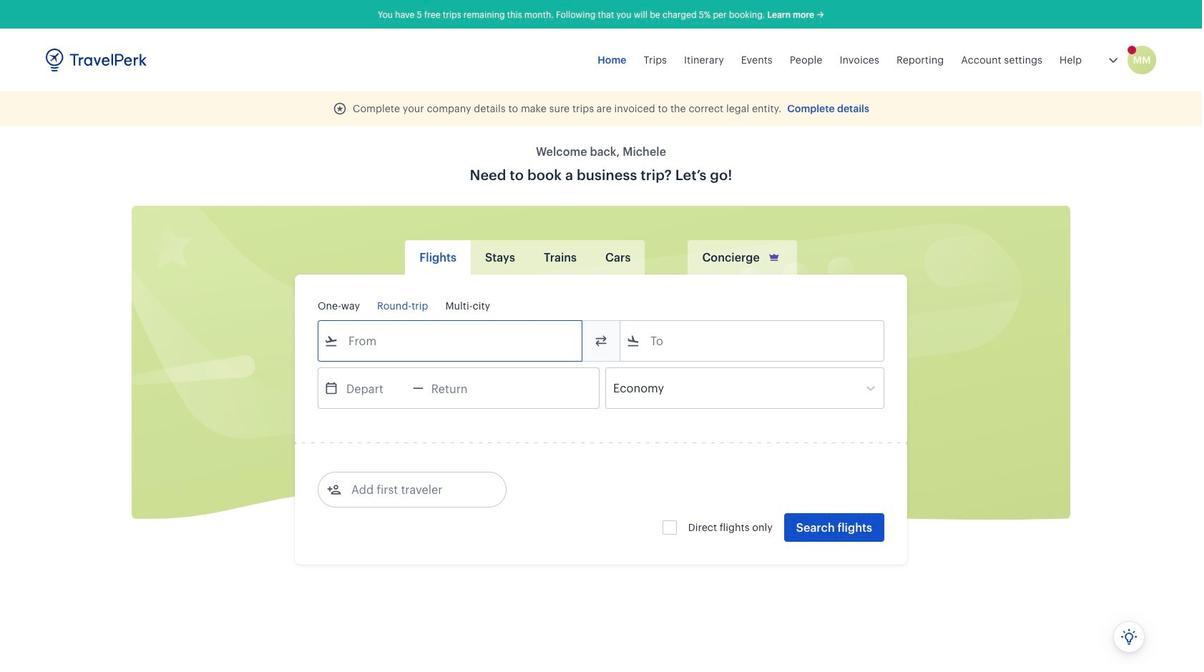 Task type: locate. For each thing, give the bounding box(es) containing it.
Return text field
[[424, 369, 498, 409]]

To search field
[[641, 330, 865, 353]]



Task type: vqa. For each thing, say whether or not it's contained in the screenshot.
Return TEXT FIELD
yes



Task type: describe. For each thing, give the bounding box(es) containing it.
Add first traveler search field
[[341, 479, 490, 502]]

From search field
[[339, 330, 563, 353]]

Depart text field
[[339, 369, 413, 409]]



